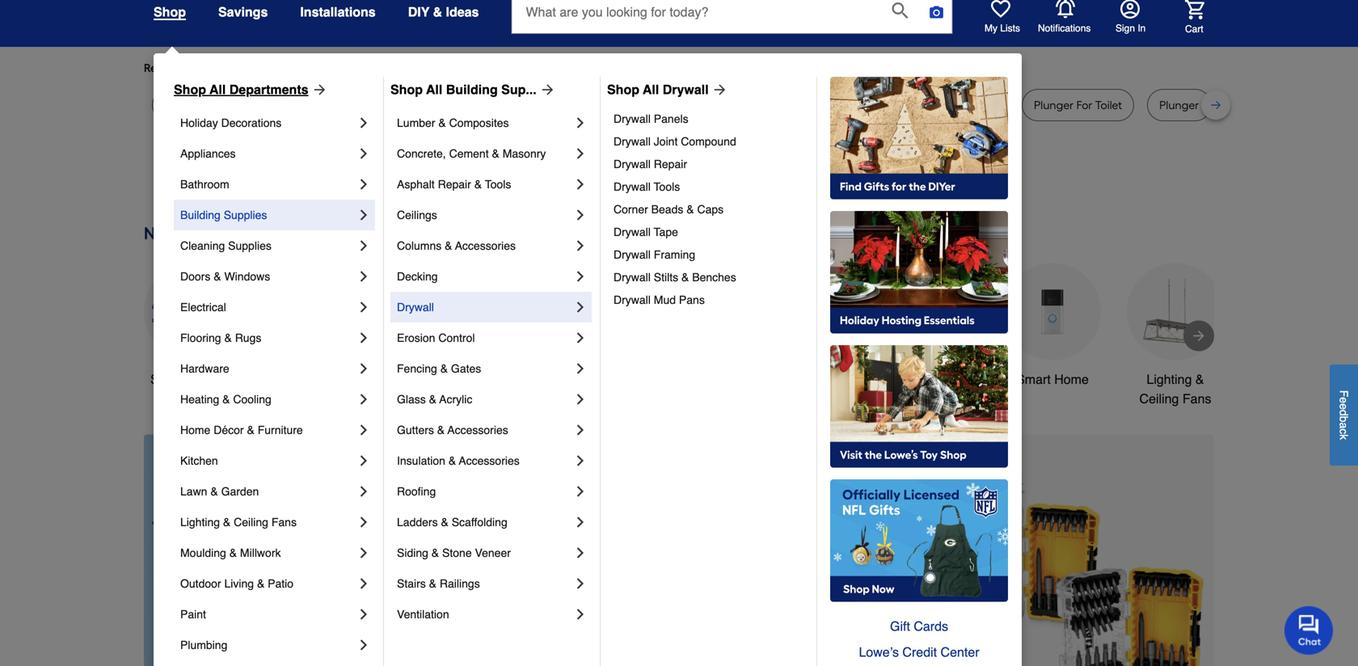 Task type: locate. For each thing, give the bounding box(es) containing it.
building up cleaning at the left top
[[180, 209, 221, 222]]

drywall down recommended searches for you heading
[[663, 82, 709, 97]]

tools
[[485, 178, 511, 191], [654, 180, 680, 193], [423, 372, 453, 387], [811, 372, 841, 387]]

0 vertical spatial arrow right image
[[309, 82, 328, 98]]

lumber & composites
[[397, 116, 509, 129]]

0 vertical spatial lighting
[[1147, 372, 1193, 387]]

2 toilet from the left
[[970, 98, 997, 112]]

home décor & furniture
[[180, 424, 303, 437]]

decorations inside "holiday decorations" link
[[221, 116, 282, 129]]

decorations down christmas
[[527, 391, 596, 406]]

2 e from the top
[[1338, 404, 1351, 410]]

chevron right image for heating & cooling
[[356, 391, 372, 408]]

chevron right image for cleaning supplies
[[356, 238, 372, 254]]

all up drywall panels
[[643, 82, 659, 97]]

3 shop from the left
[[607, 82, 640, 97]]

drywall left mud
[[614, 294, 651, 307]]

home up the kitchen at left bottom
[[180, 424, 211, 437]]

0 horizontal spatial lighting
[[180, 516, 220, 529]]

shop up recommended
[[154, 4, 186, 19]]

tools up equipment
[[811, 372, 841, 387]]

toilet down "sign"
[[1096, 98, 1123, 112]]

1 toilet from the left
[[807, 98, 834, 112]]

1 horizontal spatial lighting
[[1147, 372, 1193, 387]]

millwork
[[240, 547, 281, 560]]

drywall for drywall tools
[[614, 180, 651, 193]]

erosion control link
[[397, 323, 573, 353]]

chevron right image for building supplies
[[356, 207, 372, 223]]

2 horizontal spatial arrow right image
[[1191, 328, 1208, 344]]

drywall for drywall framing
[[614, 248, 651, 261]]

visit the lowe's toy shop. image
[[831, 345, 1009, 468]]

lumber & composites link
[[397, 108, 573, 138]]

1 snake from the left
[[361, 98, 393, 112]]

accessories down 'gutters & accessories' link
[[459, 455, 520, 468]]

drywall up "erosion"
[[397, 301, 434, 314]]

shop up heating
[[150, 372, 181, 387]]

2 shop from the left
[[391, 82, 423, 97]]

furniture
[[258, 424, 303, 437]]

0 vertical spatial outdoor
[[761, 372, 808, 387]]

moulding & millwork link
[[180, 538, 356, 569]]

shop all building sup...
[[391, 82, 537, 97]]

tools up "beads"
[[654, 180, 680, 193]]

2 plumbing from the left
[[702, 98, 751, 112]]

lighting & ceiling fans
[[1140, 372, 1212, 406], [180, 516, 297, 529]]

drywall tools link
[[614, 176, 806, 198]]

tools down the 'concrete, cement & masonry' link
[[485, 178, 511, 191]]

ceilings link
[[397, 200, 573, 231]]

shop
[[154, 4, 186, 19], [150, 372, 181, 387]]

columns
[[397, 239, 442, 252]]

sign in button
[[1116, 0, 1146, 35]]

home décor & furniture link
[[180, 415, 356, 446]]

1 vertical spatial shop
[[150, 372, 181, 387]]

building up composites
[[446, 82, 498, 97]]

1 horizontal spatial bathroom
[[902, 372, 958, 387]]

2 you from the left
[[435, 61, 454, 75]]

1 horizontal spatial ceiling
[[1140, 391, 1180, 406]]

all for deals
[[184, 372, 198, 387]]

0 vertical spatial decorations
[[221, 116, 282, 129]]

0 horizontal spatial plunger
[[1035, 98, 1074, 112]]

siding & stone veneer
[[397, 547, 511, 560]]

lowe's home improvement lists image
[[992, 0, 1011, 19]]

ceiling
[[1140, 391, 1180, 406], [234, 516, 269, 529]]

chevron right image for lawn & garden
[[356, 484, 372, 500]]

snake for drain snake
[[901, 98, 933, 112]]

repair
[[654, 158, 688, 171], [438, 178, 471, 191]]

drywall up corner
[[614, 180, 651, 193]]

heating & cooling
[[180, 393, 272, 406]]

supplies inside cleaning supplies link
[[228, 239, 272, 252]]

chevron right image for roofing
[[573, 484, 589, 500]]

drywall stilts & benches link
[[614, 266, 806, 289]]

lighting inside lighting & ceiling fans
[[1147, 372, 1193, 387]]

accessories inside "link"
[[459, 455, 520, 468]]

repair inside asphalt repair & tools link
[[438, 178, 471, 191]]

drywall up 'drywall repair'
[[614, 135, 651, 148]]

chat invite button image
[[1285, 606, 1335, 655]]

2 horizontal spatial shop
[[607, 82, 640, 97]]

0 horizontal spatial toilet
[[807, 98, 834, 112]]

0 vertical spatial lighting & ceiling fans
[[1140, 372, 1212, 406]]

christmas decorations
[[527, 372, 596, 406]]

shop button
[[154, 4, 186, 20]]

all inside button
[[184, 372, 198, 387]]

corner beads & caps link
[[614, 198, 806, 221]]

outdoor inside outdoor tools & equipment
[[761, 372, 808, 387]]

drywall tape
[[614, 226, 679, 239]]

lowe's home improvement account image
[[1121, 0, 1140, 19]]

chevron right image
[[356, 115, 372, 131], [356, 146, 372, 162], [573, 146, 589, 162], [356, 176, 372, 193], [573, 207, 589, 223], [573, 238, 589, 254], [573, 269, 589, 285], [573, 299, 589, 315], [573, 330, 589, 346], [573, 391, 589, 408], [356, 453, 372, 469], [573, 453, 589, 469], [356, 484, 372, 500], [573, 484, 589, 500], [573, 514, 589, 531], [573, 545, 589, 561], [356, 576, 372, 592], [356, 607, 372, 623], [573, 607, 589, 623]]

2 vertical spatial accessories
[[459, 455, 520, 468]]

you left more
[[291, 61, 310, 75]]

heating
[[180, 393, 219, 406]]

2 horizontal spatial toilet
[[1096, 98, 1123, 112]]

drywall left panels
[[614, 112, 651, 125]]

accessories for gutters & accessories
[[448, 424, 509, 437]]

gift cards link
[[831, 614, 1009, 640]]

0 vertical spatial shop
[[154, 4, 186, 19]]

all
[[210, 82, 226, 97], [426, 82, 443, 97], [643, 82, 659, 97], [184, 372, 198, 387]]

e up the b
[[1338, 404, 1351, 410]]

decorations down shop all departments link
[[221, 116, 282, 129]]

2 plunger from the left
[[1160, 98, 1200, 112]]

0 horizontal spatial snake
[[361, 98, 393, 112]]

1 shop from the left
[[174, 82, 206, 97]]

0 vertical spatial fans
[[1183, 391, 1212, 406]]

1 horizontal spatial home
[[1055, 372, 1089, 387]]

0 horizontal spatial fans
[[272, 516, 297, 529]]

0 vertical spatial accessories
[[455, 239, 516, 252]]

drywall inside 'link'
[[663, 82, 709, 97]]

None search field
[[512, 0, 953, 49]]

fencing & gates link
[[397, 353, 573, 384]]

lists
[[1001, 23, 1021, 34]]

arrow right image
[[537, 82, 556, 98], [709, 82, 728, 98], [1191, 328, 1208, 344]]

notifications
[[1039, 23, 1091, 34]]

gift
[[891, 619, 911, 634]]

1 horizontal spatial plunger
[[1160, 98, 1200, 112]]

officially licensed n f l gifts. shop now. image
[[831, 480, 1009, 603]]

shop all building sup... link
[[391, 80, 556, 99]]

1 horizontal spatial repair
[[654, 158, 688, 171]]

1 horizontal spatial arrow right image
[[709, 82, 728, 98]]

0 horizontal spatial arrow right image
[[309, 82, 328, 98]]

& inside outdoor tools & equipment
[[845, 372, 854, 387]]

all for departments
[[210, 82, 226, 97]]

doors
[[180, 270, 211, 283]]

plumbing
[[414, 98, 463, 112], [702, 98, 751, 112]]

insulation & accessories link
[[397, 446, 573, 476]]

chevron right image
[[573, 115, 589, 131], [573, 176, 589, 193], [356, 207, 372, 223], [356, 238, 372, 254], [356, 269, 372, 285], [356, 299, 372, 315], [356, 330, 372, 346], [356, 361, 372, 377], [573, 361, 589, 377], [356, 391, 372, 408], [356, 422, 372, 438], [573, 422, 589, 438], [356, 514, 372, 531], [356, 545, 372, 561], [573, 576, 589, 592], [356, 637, 372, 654]]

arrow right image inside the shop all drywall 'link'
[[709, 82, 728, 98]]

arrow right image inside shop all building sup... link
[[537, 82, 556, 98]]

drywall mud pans link
[[614, 289, 806, 311]]

chevron right image for paint
[[356, 607, 372, 623]]

drywall
[[663, 82, 709, 97], [614, 112, 651, 125], [614, 135, 651, 148], [614, 158, 651, 171], [614, 180, 651, 193], [614, 226, 651, 239], [614, 248, 651, 261], [614, 271, 651, 284], [614, 294, 651, 307], [397, 301, 434, 314]]

chevron right image for fencing & gates
[[573, 361, 589, 377]]

flooring & rugs
[[180, 332, 262, 345]]

1 vertical spatial repair
[[438, 178, 471, 191]]

plunger for plunger
[[1160, 98, 1200, 112]]

drywall down drywall framing
[[614, 271, 651, 284]]

drywall for drywall panels
[[614, 112, 651, 125]]

all down recommended searches for you
[[210, 82, 226, 97]]

caps
[[698, 203, 724, 216]]

recommended searches for you heading
[[144, 60, 1215, 76]]

1 horizontal spatial arrow right image
[[1185, 576, 1201, 592]]

drywall down drywall tape
[[614, 248, 651, 261]]

1 vertical spatial fans
[[272, 516, 297, 529]]

supplies up cleaning supplies
[[224, 209, 267, 222]]

chevron right image for asphalt repair & tools
[[573, 176, 589, 193]]

0 vertical spatial home
[[1055, 372, 1089, 387]]

chevron right image for ventilation
[[573, 607, 589, 623]]

bathroom inside bathroom link
[[180, 178, 229, 191]]

windows
[[224, 270, 270, 283]]

columns & accessories
[[397, 239, 516, 252]]

2 snake from the left
[[754, 98, 786, 112]]

building supplies link
[[180, 200, 356, 231]]

electrical link
[[180, 292, 356, 323]]

drywall stilts & benches
[[614, 271, 737, 284]]

supplies inside building supplies link
[[224, 209, 267, 222]]

veneer
[[475, 547, 511, 560]]

drywall framing
[[614, 248, 696, 261]]

lumber
[[397, 116, 436, 129]]

1 horizontal spatial building
[[446, 82, 498, 97]]

2 horizontal spatial snake
[[901, 98, 933, 112]]

holiday hosting essentials. image
[[831, 211, 1009, 334]]

1 vertical spatial bathroom
[[902, 372, 958, 387]]

decorations for holiday
[[221, 116, 282, 129]]

decorations inside the christmas decorations button
[[527, 391, 596, 406]]

asphalt repair & tools
[[397, 178, 511, 191]]

plumbing link
[[180, 630, 356, 661]]

bathroom button
[[882, 263, 979, 389]]

snake right the drain
[[901, 98, 933, 112]]

home
[[1055, 372, 1089, 387], [180, 424, 211, 437]]

patio
[[268, 578, 294, 590]]

plumbing up drywall joint compound link
[[702, 98, 751, 112]]

you up shop all building sup...
[[435, 61, 454, 75]]

plunger down notifications
[[1035, 98, 1074, 112]]

shop inside 'link'
[[607, 82, 640, 97]]

0 horizontal spatial home
[[180, 424, 211, 437]]

all up heating
[[184, 372, 198, 387]]

siding
[[397, 547, 429, 560]]

snake for plumbing
[[361, 98, 463, 112]]

all up "snake for plumbing"
[[426, 82, 443, 97]]

0 vertical spatial bathroom
[[180, 178, 229, 191]]

1 vertical spatial ceiling
[[234, 516, 269, 529]]

chevron right image for decking
[[573, 269, 589, 285]]

1 plunger from the left
[[1035, 98, 1074, 112]]

1 vertical spatial accessories
[[448, 424, 509, 437]]

0 horizontal spatial repair
[[438, 178, 471, 191]]

1 horizontal spatial decorations
[[527, 391, 596, 406]]

gates
[[451, 362, 481, 375]]

1 horizontal spatial fans
[[1183, 391, 1212, 406]]

1 horizontal spatial outdoor
[[761, 372, 808, 387]]

drywall for drywall stilts & benches
[[614, 271, 651, 284]]

shop up "snake for plumbing"
[[391, 82, 423, 97]]

you for more suggestions for you
[[435, 61, 454, 75]]

chevron right image for flooring & rugs
[[356, 330, 372, 346]]

1 horizontal spatial you
[[435, 61, 454, 75]]

suggestions
[[352, 61, 415, 75]]

concrete, cement & masonry
[[397, 147, 546, 160]]

1 horizontal spatial shop
[[391, 82, 423, 97]]

e up d
[[1338, 397, 1351, 404]]

outdoor down moulding
[[180, 578, 221, 590]]

ideas
[[446, 4, 479, 19]]

lighting & ceiling fans inside button
[[1140, 372, 1212, 406]]

for for recommended searches for you
[[274, 61, 289, 75]]

1 you from the left
[[291, 61, 310, 75]]

repair down drywall joint compound
[[654, 158, 688, 171]]

drywall down corner
[[614, 226, 651, 239]]

chevron right image for moulding & millwork
[[356, 545, 372, 561]]

snake up drywall joint compound link
[[754, 98, 786, 112]]

outdoor up equipment
[[761, 372, 808, 387]]

plunger down cart
[[1160, 98, 1200, 112]]

1 vertical spatial arrow right image
[[1185, 576, 1201, 592]]

0 horizontal spatial arrow right image
[[537, 82, 556, 98]]

smart home button
[[1005, 263, 1102, 389]]

d
[[1338, 410, 1351, 416]]

benches
[[693, 271, 737, 284]]

bathroom inside "bathroom" "button"
[[902, 372, 958, 387]]

all for building
[[426, 82, 443, 97]]

flooring & rugs link
[[180, 323, 356, 353]]

1 vertical spatial outdoor
[[180, 578, 221, 590]]

1 horizontal spatial snake
[[754, 98, 786, 112]]

snake down suggestions on the top left of the page
[[361, 98, 393, 112]]

tape
[[654, 226, 679, 239]]

insulation & accessories
[[397, 455, 520, 468]]

shop up drywall panels
[[607, 82, 640, 97]]

accessories up decking link
[[455, 239, 516, 252]]

lowe's
[[859, 645, 899, 660]]

drywall joint compound
[[614, 135, 737, 148]]

decorations
[[221, 116, 282, 129], [527, 391, 596, 406]]

you
[[291, 61, 310, 75], [435, 61, 454, 75]]

shop
[[174, 82, 206, 97], [391, 82, 423, 97], [607, 82, 640, 97]]

shop for shop all building sup...
[[391, 82, 423, 97]]

stairs
[[397, 578, 426, 590]]

shop for shop all deals
[[150, 372, 181, 387]]

0 horizontal spatial ceiling
[[234, 516, 269, 529]]

arrow right image inside shop all departments link
[[309, 82, 328, 98]]

holiday decorations link
[[180, 108, 356, 138]]

supplies up windows
[[228, 239, 272, 252]]

supplies for building supplies
[[224, 209, 267, 222]]

for for plumbing snake for toilet
[[788, 98, 804, 112]]

drywall up drywall tools
[[614, 158, 651, 171]]

chevron right image for concrete, cement & masonry
[[573, 146, 589, 162]]

toilet
[[807, 98, 834, 112], [970, 98, 997, 112], [1096, 98, 1123, 112]]

lowe's home improvement notification center image
[[1056, 0, 1076, 19]]

living
[[224, 578, 254, 590]]

0 horizontal spatial building
[[180, 209, 221, 222]]

0 horizontal spatial shop
[[174, 82, 206, 97]]

lowe's wishes you and your family a happy hanukkah. image
[[144, 163, 1215, 204]]

plumbing up lumber & composites
[[414, 98, 463, 112]]

drywall panels
[[614, 112, 689, 125]]

diy
[[408, 4, 430, 19]]

3 snake from the left
[[901, 98, 933, 112]]

accessories for columns & accessories
[[455, 239, 516, 252]]

lighting
[[1147, 372, 1193, 387], [180, 516, 220, 529]]

drywall for drywall mud pans
[[614, 294, 651, 307]]

chevron right image for lumber & composites
[[573, 115, 589, 131]]

0 horizontal spatial lighting & ceiling fans
[[180, 516, 297, 529]]

snake for plumbing snake for toilet
[[754, 98, 786, 112]]

all inside 'link'
[[643, 82, 659, 97]]

0 horizontal spatial outdoor
[[180, 578, 221, 590]]

arrow right image
[[309, 82, 328, 98], [1185, 576, 1201, 592]]

1 vertical spatial home
[[180, 424, 211, 437]]

lowe's home improvement cart image
[[1186, 0, 1205, 19]]

find gifts for the diyer. image
[[831, 77, 1009, 200]]

1 horizontal spatial toilet
[[970, 98, 997, 112]]

repair down the 'cement'
[[438, 178, 471, 191]]

arrow right image for shop all building sup...
[[537, 82, 556, 98]]

shop inside shop all deals button
[[150, 372, 181, 387]]

shop down recommended
[[174, 82, 206, 97]]

chevron right image for lighting & ceiling fans
[[356, 514, 372, 531]]

stairs & railings link
[[397, 569, 573, 599]]

my lists link
[[985, 0, 1021, 35]]

1 horizontal spatial plumbing
[[702, 98, 751, 112]]

1 horizontal spatial lighting & ceiling fans
[[1140, 372, 1212, 406]]

up to 50 percent off select tools and accessories. image
[[431, 435, 1215, 666]]

arrow left image
[[445, 576, 461, 592]]

toilet left the drain
[[807, 98, 834, 112]]

0 vertical spatial supplies
[[224, 209, 267, 222]]

home right smart
[[1055, 372, 1089, 387]]

tools up glass & acrylic
[[423, 372, 453, 387]]

repair inside drywall repair link
[[654, 158, 688, 171]]

0 vertical spatial ceiling
[[1140, 391, 1180, 406]]

home inside home décor & furniture link
[[180, 424, 211, 437]]

0 vertical spatial repair
[[654, 158, 688, 171]]

1 vertical spatial supplies
[[228, 239, 272, 252]]

0 horizontal spatial decorations
[[221, 116, 282, 129]]

0 horizontal spatial you
[[291, 61, 310, 75]]

plunger for toilet
[[1035, 98, 1123, 112]]

0 horizontal spatial plumbing
[[414, 98, 463, 112]]

0 horizontal spatial bathroom
[[180, 178, 229, 191]]

1 vertical spatial decorations
[[527, 391, 596, 406]]

toilet down 'my'
[[970, 98, 997, 112]]

chevron right image for kitchen
[[356, 453, 372, 469]]

outdoor living & patio
[[180, 578, 294, 590]]

accessories down 'glass & acrylic' link
[[448, 424, 509, 437]]



Task type: vqa. For each thing, say whether or not it's contained in the screenshot.
right Decorations
yes



Task type: describe. For each thing, give the bounding box(es) containing it.
lighting & ceiling fans button
[[1128, 263, 1225, 409]]

décor
[[214, 424, 244, 437]]

3 toilet from the left
[[1096, 98, 1123, 112]]

concrete, cement & masonry link
[[397, 138, 573, 169]]

plunger for plunger for toilet
[[1035, 98, 1074, 112]]

christmas decorations button
[[513, 263, 610, 409]]

roofing link
[[397, 476, 573, 507]]

appliances
[[180, 147, 236, 160]]

drywall link
[[397, 292, 573, 323]]

1 vertical spatial building
[[180, 209, 221, 222]]

hardware
[[180, 362, 229, 375]]

0 vertical spatial building
[[446, 82, 498, 97]]

shop all deals button
[[144, 263, 241, 389]]

flooring
[[180, 332, 221, 345]]

chevron right image for electrical
[[356, 299, 372, 315]]

stilts
[[654, 271, 679, 284]]

in
[[1138, 23, 1146, 34]]

for for more suggestions for you
[[418, 61, 432, 75]]

chevron right image for outdoor living & patio
[[356, 576, 372, 592]]

chevron right image for appliances
[[356, 146, 372, 162]]

paint
[[180, 608, 206, 621]]

installations button
[[300, 0, 376, 27]]

doors & windows
[[180, 270, 270, 283]]

paint link
[[180, 599, 356, 630]]

shop for shop
[[154, 4, 186, 19]]

& inside button
[[1196, 372, 1205, 387]]

1 e from the top
[[1338, 397, 1351, 404]]

outdoor living & patio link
[[180, 569, 356, 599]]

ceiling inside button
[[1140, 391, 1180, 406]]

outdoor for outdoor tools & equipment
[[761, 372, 808, 387]]

compound
[[681, 135, 737, 148]]

pans
[[679, 294, 705, 307]]

kitchen link
[[180, 446, 356, 476]]

ventilation
[[397, 608, 449, 621]]

decorations for christmas
[[527, 391, 596, 406]]

erosion control
[[397, 332, 475, 345]]

home inside smart home button
[[1055, 372, 1089, 387]]

search image
[[893, 2, 909, 19]]

fans inside lighting & ceiling fans link
[[272, 516, 297, 529]]

shop for shop all departments
[[174, 82, 206, 97]]

masonry
[[503, 147, 546, 160]]

concrete,
[[397, 147, 446, 160]]

chevron right image for stairs & railings
[[573, 576, 589, 592]]

outdoor for outdoor living & patio
[[180, 578, 221, 590]]

drywall tools
[[614, 180, 680, 193]]

1 vertical spatial lighting
[[180, 516, 220, 529]]

chevron right image for columns & accessories
[[573, 238, 589, 254]]

corner
[[614, 203, 649, 216]]

shop all departments link
[[174, 80, 328, 99]]

you for recommended searches for you
[[291, 61, 310, 75]]

cart
[[1186, 23, 1204, 35]]

cleaning supplies
[[180, 239, 272, 252]]

fencing & gates
[[397, 362, 481, 375]]

chevron right image for gutters & accessories
[[573, 422, 589, 438]]

fans inside lighting & ceiling fans button
[[1183, 391, 1212, 406]]

chevron right image for glass & acrylic
[[573, 391, 589, 408]]

drain
[[871, 98, 899, 112]]

shop all drywall
[[607, 82, 709, 97]]

shop all departments
[[174, 82, 309, 97]]

chevron right image for erosion control
[[573, 330, 589, 346]]

chevron right image for siding & stone veneer
[[573, 545, 589, 561]]

sign in
[[1116, 23, 1146, 34]]

decking
[[397, 270, 438, 283]]

drywall panels link
[[614, 108, 806, 130]]

arrow right image for shop all drywall
[[709, 82, 728, 98]]

ladders & scaffolding
[[397, 516, 508, 529]]

drywall mud pans
[[614, 294, 705, 307]]

glass & acrylic link
[[397, 384, 573, 415]]

deals
[[202, 372, 235, 387]]

1 plumbing from the left
[[414, 98, 463, 112]]

c
[[1338, 429, 1351, 434]]

outdoor tools & equipment
[[761, 372, 854, 406]]

garden
[[221, 485, 259, 498]]

building supplies
[[180, 209, 267, 222]]

more suggestions for you
[[323, 61, 454, 75]]

chevron right image for hardware
[[356, 361, 372, 377]]

tools button
[[390, 263, 487, 389]]

supplies for cleaning supplies
[[228, 239, 272, 252]]

drywall for drywall repair
[[614, 158, 651, 171]]

a
[[1338, 422, 1351, 429]]

drywall for drywall tape
[[614, 226, 651, 239]]

shop these last-minute gifts. $99 or less. quantities are limited and won't last. image
[[144, 435, 405, 666]]

all for drywall
[[643, 82, 659, 97]]

shop all drywall link
[[607, 80, 728, 99]]

repair for asphalt
[[438, 178, 471, 191]]

searches
[[224, 61, 272, 75]]

b
[[1338, 416, 1351, 422]]

composites
[[449, 116, 509, 129]]

erosion
[[397, 332, 436, 345]]

holiday decorations
[[180, 116, 282, 129]]

drywall for drywall joint compound
[[614, 135, 651, 148]]

1 vertical spatial lighting & ceiling fans
[[180, 516, 297, 529]]

shop for shop all drywall
[[607, 82, 640, 97]]

cleaning supplies link
[[180, 231, 356, 261]]

lawn & garden link
[[180, 476, 356, 507]]

drywall framing link
[[614, 243, 806, 266]]

equipment
[[776, 391, 838, 406]]

camera image
[[929, 4, 945, 20]]

credit
[[903, 645, 938, 660]]

rugs
[[235, 332, 262, 345]]

chevron right image for ladders & scaffolding
[[573, 514, 589, 531]]

installations
[[300, 4, 376, 19]]

chevron right image for ceilings
[[573, 207, 589, 223]]

stone
[[442, 547, 472, 560]]

drywall tape link
[[614, 221, 806, 243]]

chevron right image for plumbing
[[356, 637, 372, 654]]

cleaning
[[180, 239, 225, 252]]

repair for drywall
[[654, 158, 688, 171]]

chevron right image for doors & windows
[[356, 269, 372, 285]]

ceilings
[[397, 209, 437, 222]]

drywall joint compound link
[[614, 130, 806, 153]]

more
[[323, 61, 349, 75]]

my
[[985, 23, 998, 34]]

Search Query text field
[[512, 0, 880, 33]]

new deals every day during 25 days of deals image
[[144, 220, 1215, 247]]

gutters
[[397, 424, 434, 437]]

doors & windows link
[[180, 261, 356, 292]]

accessories for insulation & accessories
[[459, 455, 520, 468]]

& inside "link"
[[449, 455, 456, 468]]

bathroom link
[[180, 169, 356, 200]]

plumbing snake for toilet
[[702, 98, 834, 112]]

acrylic
[[440, 393, 473, 406]]

lighting & ceiling fans link
[[180, 507, 356, 538]]

lawn
[[180, 485, 207, 498]]

drywall repair
[[614, 158, 688, 171]]

corner beads & caps
[[614, 203, 724, 216]]

chevron right image for drywall
[[573, 299, 589, 315]]

lowe's credit center link
[[831, 640, 1009, 666]]

gutters & accessories link
[[397, 415, 573, 446]]

gift cards
[[891, 619, 949, 634]]

savings button
[[218, 0, 268, 27]]

diy & ideas
[[408, 4, 479, 19]]

chevron right image for holiday decorations
[[356, 115, 372, 131]]

chevron right image for insulation & accessories
[[573, 453, 589, 469]]

tools inside outdoor tools & equipment
[[811, 372, 841, 387]]

chevron right image for home décor & furniture
[[356, 422, 372, 438]]

chevron right image for bathroom
[[356, 176, 372, 193]]



